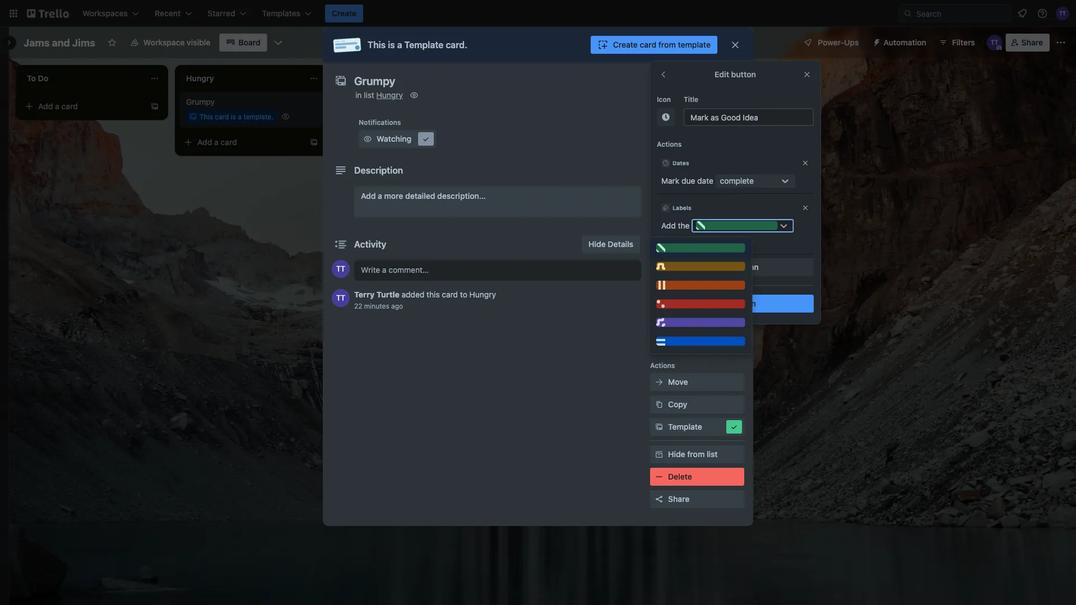 Task type: vqa. For each thing, say whether or not it's contained in the screenshot.
Description (optional)
no



Task type: locate. For each thing, give the bounding box(es) containing it.
color: purple, title: none image
[[656, 318, 745, 327]]

share button
[[1006, 34, 1050, 52], [650, 490, 744, 508]]

add the
[[661, 221, 690, 230]]

sm image left cover
[[654, 219, 665, 230]]

sm image inside the template button
[[654, 421, 665, 433]]

labels up checklist
[[668, 152, 692, 161]]

create for create
[[332, 9, 357, 18]]

to right label
[[681, 237, 688, 246]]

1 horizontal spatial this
[[368, 40, 386, 50]]

2 horizontal spatial ups
[[844, 38, 859, 47]]

ups inside add power-ups link
[[711, 287, 726, 296]]

automation down color: red, title: none image
[[650, 316, 688, 323]]

1 vertical spatial is
[[231, 113, 236, 121]]

is
[[388, 40, 395, 50], [231, 113, 236, 121]]

1 horizontal spatial terry turtle (terryturtle) image
[[1056, 7, 1069, 20]]

terry turtle (terryturtle) image
[[987, 35, 1003, 50], [332, 289, 350, 307]]

0 horizontal spatial terry turtle (terryturtle) image
[[332, 289, 350, 307]]

1 horizontal spatial hungry
[[469, 290, 496, 299]]

filters button
[[935, 34, 978, 52]]

sm image right power-ups "button"
[[868, 34, 884, 49]]

terry turtle (terryturtle) image right the filters
[[987, 35, 1003, 50]]

sm image left hide from list
[[654, 449, 665, 460]]

card inside button
[[640, 40, 656, 49]]

0 horizontal spatial hide
[[589, 240, 606, 249]]

0 vertical spatial power-ups
[[818, 38, 859, 47]]

1 vertical spatial hide
[[668, 450, 685, 459]]

hide for hide details
[[589, 240, 606, 249]]

share for bottom share button
[[668, 495, 690, 504]]

0 vertical spatial color: green, title: none image
[[696, 221, 778, 230]]

from inside create card from template button
[[658, 40, 676, 49]]

template
[[404, 40, 444, 50], [668, 422, 702, 432]]

1 horizontal spatial power-ups
[[818, 38, 859, 47]]

grumpy link
[[186, 96, 316, 108]]

22 minutes ago link
[[354, 302, 403, 310]]

sm image left checklist
[[654, 174, 665, 185]]

list right in
[[364, 91, 374, 100]]

ups up color: red, title: none image
[[711, 287, 726, 296]]

1 vertical spatial automation
[[650, 316, 688, 323]]

sm image left move
[[654, 377, 665, 388]]

sm image left delete
[[654, 471, 665, 483]]

from up the return to previous screen icon
[[658, 40, 676, 49]]

sm image inside move link
[[654, 377, 665, 388]]

1 vertical spatial share
[[668, 495, 690, 504]]

star or unstar board image
[[108, 38, 117, 47]]

1 horizontal spatial ups
[[711, 287, 726, 296]]

list right another at top right
[[720, 73, 731, 82]]

1 horizontal spatial from
[[687, 450, 705, 459]]

share down delete
[[668, 495, 690, 504]]

hide left details
[[589, 240, 606, 249]]

sm image
[[409, 90, 420, 101], [654, 219, 665, 230], [654, 421, 665, 433], [654, 471, 665, 483]]

1 horizontal spatial terry turtle (terryturtle) image
[[987, 35, 1003, 50]]

0 notifications image
[[1016, 7, 1029, 20]]

sm image inside "checklist" link
[[654, 174, 665, 185]]

sm image
[[868, 34, 884, 49], [660, 112, 671, 123], [362, 133, 373, 145], [420, 133, 432, 145], [654, 151, 665, 163], [654, 174, 665, 185], [654, 377, 665, 388], [654, 399, 665, 410], [729, 421, 740, 433], [654, 449, 665, 460]]

0 horizontal spatial add button
[[668, 333, 709, 342]]

sm image for template
[[654, 421, 665, 433]]

2 vertical spatial list
[[707, 450, 718, 459]]

1 vertical spatial button
[[732, 299, 756, 308]]

delete
[[668, 472, 692, 481]]

1 horizontal spatial template
[[668, 422, 702, 432]]

this is a template card.
[[368, 40, 467, 50]]

jims
[[72, 36, 95, 48]]

add power-ups link
[[650, 282, 744, 300]]

0 vertical spatial hungry
[[376, 91, 403, 100]]

sm image down copy link
[[654, 421, 665, 433]]

list up delete link
[[707, 450, 718, 459]]

hungry
[[376, 91, 403, 100], [469, 290, 496, 299]]

from up delete link
[[687, 450, 705, 459]]

power-ups inside power-ups "button"
[[818, 38, 859, 47]]

hide up delete
[[668, 450, 685, 459]]

sm image inside hide from list link
[[654, 449, 665, 460]]

sm image for automation
[[868, 34, 884, 49]]

1 horizontal spatial is
[[388, 40, 395, 50]]

close image
[[801, 204, 809, 212]]

add a card button
[[20, 98, 146, 115], [339, 98, 464, 115], [179, 133, 305, 151]]

terry turtle (terryturtle) image left 22
[[332, 289, 350, 307]]

is up hungry 'link'
[[388, 40, 395, 50]]

22
[[354, 302, 362, 310]]

0 vertical spatial from
[[658, 40, 676, 49]]

add a more detailed description…
[[361, 191, 486, 201]]

2 horizontal spatial add a card button
[[339, 98, 464, 115]]

create card from template
[[613, 40, 711, 49]]

label to the card
[[661, 237, 720, 246]]

1 vertical spatial terry turtle (terryturtle) image
[[332, 260, 350, 278]]

1 vertical spatial create from template… image
[[309, 138, 318, 147]]

0 horizontal spatial create
[[332, 9, 357, 18]]

hide
[[589, 240, 606, 249], [668, 450, 685, 459]]

edit button
[[715, 70, 756, 79]]

a
[[397, 40, 402, 50], [55, 102, 59, 111], [373, 102, 378, 111], [238, 113, 242, 121], [214, 138, 219, 147], [378, 191, 382, 201]]

0 horizontal spatial create from template… image
[[150, 102, 159, 111]]

0 vertical spatial share
[[1022, 38, 1043, 47]]

close image
[[801, 159, 809, 167]]

template inside button
[[678, 40, 711, 49]]

to down icon
[[665, 114, 672, 122]]

dates
[[673, 160, 689, 166]]

search image
[[904, 9, 912, 18]]

labels up cover
[[673, 205, 691, 211]]

1 vertical spatial power-
[[650, 271, 674, 279]]

detailed
[[405, 191, 435, 201]]

Search field
[[912, 5, 1011, 22]]

card.
[[446, 40, 467, 50]]

this for this card is a template.
[[200, 113, 213, 121]]

1 vertical spatial to
[[681, 237, 688, 246]]

0 vertical spatial power-
[[818, 38, 844, 47]]

sm image for labels
[[654, 151, 665, 163]]

hungry inside terry turtle added this card to hungry 22 minutes ago
[[469, 290, 496, 299]]

custom fields
[[668, 242, 721, 251]]

share button down delete link
[[650, 490, 744, 508]]

1 vertical spatial power-ups
[[650, 271, 687, 279]]

1 vertical spatial labels
[[673, 205, 691, 211]]

filters
[[952, 38, 975, 47]]

template down title
[[674, 114, 703, 122]]

1 vertical spatial template
[[674, 114, 703, 122]]

1 vertical spatial the
[[690, 237, 702, 246]]

the
[[678, 221, 690, 230], [690, 237, 702, 246]]

cover link
[[650, 215, 744, 233]]

1 horizontal spatial hide
[[668, 450, 685, 459]]

list for add another list
[[720, 73, 731, 82]]

button right edit
[[731, 70, 756, 79]]

list for hide from list
[[707, 450, 718, 459]]

this up in list hungry
[[368, 40, 386, 50]]

move link
[[650, 373, 744, 391]]

share left the show menu image
[[1022, 38, 1043, 47]]

actions up dates
[[657, 140, 682, 148]]

sm image for move
[[654, 377, 665, 388]]

0 vertical spatial create
[[332, 9, 357, 18]]

0 vertical spatial actions
[[657, 140, 682, 148]]

0 horizontal spatial ups
[[674, 271, 687, 279]]

power-ups
[[818, 38, 859, 47], [650, 271, 687, 279]]

1 horizontal spatial add a card button
[[179, 133, 305, 151]]

edit
[[715, 70, 729, 79]]

sm image for cover
[[654, 219, 665, 230]]

template left card.
[[404, 40, 444, 50]]

add button button
[[657, 295, 814, 313], [650, 328, 744, 346]]

sm image inside the labels link
[[654, 151, 665, 163]]

label
[[661, 237, 679, 246]]

add
[[673, 73, 687, 82], [38, 102, 53, 111], [356, 102, 371, 111], [650, 114, 663, 122], [197, 138, 212, 147], [361, 191, 376, 201], [661, 221, 676, 230], [719, 263, 734, 272], [668, 287, 683, 296], [715, 299, 729, 308], [668, 333, 683, 342]]

actions
[[657, 140, 682, 148], [650, 362, 675, 369]]

button
[[731, 70, 756, 79], [732, 299, 756, 308], [685, 333, 709, 342]]

hide details link
[[582, 235, 640, 253]]

0 horizontal spatial hungry
[[376, 91, 403, 100]]

1 horizontal spatial to
[[665, 114, 672, 122]]

jams and jims
[[24, 36, 95, 48]]

activity
[[354, 239, 386, 250]]

add button down color: purple, title: none image
[[668, 333, 709, 342]]

1 horizontal spatial create
[[613, 40, 638, 49]]

0 horizontal spatial this
[[200, 113, 213, 121]]

card inside terry turtle added this card to hungry 22 minutes ago
[[442, 290, 458, 299]]

add inside button
[[673, 73, 687, 82]]

add button button down the + add action
[[657, 295, 814, 313]]

2 horizontal spatial add a card
[[356, 102, 396, 111]]

workspace visible button
[[123, 34, 217, 52]]

power-ups button
[[796, 34, 866, 52]]

is down grumpy 'link'
[[231, 113, 236, 121]]

None text field
[[349, 71, 719, 91]]

template up add another list
[[678, 40, 711, 49]]

notifications
[[359, 118, 401, 126]]

to inside terry turtle added this card to hungry 22 minutes ago
[[460, 290, 467, 299]]

2 horizontal spatial list
[[720, 73, 731, 82]]

sm image left dates
[[654, 151, 665, 163]]

1 horizontal spatial list
[[707, 450, 718, 459]]

2 vertical spatial ups
[[711, 287, 726, 296]]

0 horizontal spatial to
[[460, 290, 467, 299]]

hungry up notifications
[[376, 91, 403, 100]]

1 vertical spatial template
[[668, 422, 702, 432]]

automation
[[884, 38, 926, 47], [650, 316, 688, 323]]

terry turtle (terryturtle) image
[[1056, 7, 1069, 20], [332, 260, 350, 278]]

+ add action
[[712, 263, 759, 272]]

sm image for delete
[[654, 471, 665, 483]]

add button button down color: purple, title: none image
[[650, 328, 744, 346]]

sm image inside copy link
[[654, 399, 665, 410]]

return to previous screen image
[[659, 70, 668, 79]]

1 vertical spatial color: green, title: none image
[[656, 243, 745, 252]]

hungry link
[[376, 91, 403, 100]]

1 horizontal spatial create from template… image
[[309, 138, 318, 147]]

ups left automation button
[[844, 38, 859, 47]]

0 vertical spatial this
[[368, 40, 386, 50]]

to
[[665, 114, 672, 122], [681, 237, 688, 246], [460, 290, 467, 299]]

add a card
[[38, 102, 78, 111], [356, 102, 396, 111], [197, 138, 237, 147]]

0 horizontal spatial share button
[[650, 490, 744, 508]]

create
[[332, 9, 357, 18], [613, 40, 638, 49]]

1 vertical spatial add button
[[668, 333, 709, 342]]

sm image right watching
[[420, 133, 432, 145]]

button down color: purple, title: none image
[[685, 333, 709, 342]]

1 vertical spatial this
[[200, 113, 213, 121]]

0 vertical spatial terry turtle (terryturtle) image
[[987, 35, 1003, 50]]

2 horizontal spatial to
[[681, 237, 688, 246]]

0 horizontal spatial share
[[668, 495, 690, 504]]

0 vertical spatial add button
[[715, 299, 756, 308]]

1 vertical spatial list
[[364, 91, 374, 100]]

workspace visible
[[143, 38, 210, 47]]

button for bottommost 'add button' button
[[685, 333, 709, 342]]

0 vertical spatial create from template… image
[[150, 102, 159, 111]]

0 vertical spatial to
[[665, 114, 672, 122]]

sm image inside automation button
[[868, 34, 884, 49]]

jams
[[24, 36, 50, 48]]

0 vertical spatial is
[[388, 40, 395, 50]]

create inside primary element
[[332, 9, 357, 18]]

0 horizontal spatial the
[[678, 221, 690, 230]]

color: blue, title: none image
[[656, 337, 745, 346]]

1 horizontal spatial power-
[[685, 287, 711, 296]]

0 horizontal spatial is
[[231, 113, 236, 121]]

Write a comment text field
[[354, 260, 641, 280]]

0 vertical spatial add button button
[[657, 295, 814, 313]]

1 vertical spatial ups
[[674, 271, 687, 279]]

0 vertical spatial list
[[720, 73, 731, 82]]

template down copy
[[668, 422, 702, 432]]

actions up move
[[650, 362, 675, 369]]

1 vertical spatial share button
[[650, 490, 744, 508]]

to right this
[[460, 290, 467, 299]]

ups
[[844, 38, 859, 47], [674, 271, 687, 279], [711, 287, 726, 296]]

add button down the + add action
[[715, 299, 756, 308]]

power-
[[818, 38, 844, 47], [650, 271, 674, 279], [685, 287, 711, 296]]

color: green, title: none image
[[696, 221, 778, 230], [656, 243, 745, 252]]

sm image down icon
[[660, 112, 671, 123]]

1 horizontal spatial automation
[[884, 38, 926, 47]]

0 vertical spatial hide
[[589, 240, 606, 249]]

1 vertical spatial hungry
[[469, 290, 496, 299]]

sm image inside delete link
[[654, 471, 665, 483]]

ups up color: orange, title: none image
[[674, 271, 687, 279]]

add another list button
[[652, 65, 805, 90]]

mark
[[661, 176, 679, 186]]

0 horizontal spatial template
[[404, 40, 444, 50]]

sm image left copy
[[654, 399, 665, 410]]

add button
[[715, 299, 756, 308], [668, 333, 709, 342]]

hide from list
[[668, 450, 718, 459]]

list
[[720, 73, 731, 82], [364, 91, 374, 100], [707, 450, 718, 459]]

open information menu image
[[1037, 8, 1048, 19]]

1 horizontal spatial share
[[1022, 38, 1043, 47]]

turtle
[[377, 290, 400, 299]]

0 vertical spatial share button
[[1006, 34, 1050, 52]]

button down action
[[732, 299, 756, 308]]

1 vertical spatial terry turtle (terryturtle) image
[[332, 289, 350, 307]]

create from template… image
[[150, 102, 159, 111], [309, 138, 318, 147]]

this
[[368, 40, 386, 50], [200, 113, 213, 121]]

list inside button
[[720, 73, 731, 82]]

sm image inside the cover link
[[654, 219, 665, 230]]

mark due date
[[661, 176, 713, 186]]

from
[[658, 40, 676, 49], [687, 450, 705, 459]]

color: yellow, title: none image
[[656, 262, 745, 271]]

0 horizontal spatial from
[[658, 40, 676, 49]]

sm image for checklist
[[654, 174, 665, 185]]

share button down 0 notifications icon
[[1006, 34, 1050, 52]]

add power-ups
[[668, 287, 726, 296]]

2 horizontal spatial power-
[[818, 38, 844, 47]]

hungry down write a comment text box
[[469, 290, 496, 299]]

2 vertical spatial to
[[460, 290, 467, 299]]

sm image down copy link
[[729, 421, 740, 433]]

this down grumpy at the top of the page
[[200, 113, 213, 121]]

automation down the search image
[[884, 38, 926, 47]]

0 horizontal spatial power-
[[650, 271, 674, 279]]

sm image for copy
[[654, 399, 665, 410]]

sm image down notifications
[[362, 133, 373, 145]]

0 vertical spatial ups
[[844, 38, 859, 47]]



Task type: describe. For each thing, give the bounding box(es) containing it.
close popover image
[[803, 70, 812, 79]]

watching button
[[359, 130, 436, 148]]

hide from list link
[[650, 446, 744, 464]]

to for label
[[681, 237, 688, 246]]

due
[[682, 176, 695, 186]]

sm image inside the template button
[[729, 421, 740, 433]]

terry turtle added this card to hungry 22 minutes ago
[[354, 290, 496, 310]]

board
[[238, 38, 260, 47]]

from inside hide from list link
[[687, 450, 705, 459]]

custom fields button
[[650, 241, 744, 252]]

delete link
[[650, 468, 744, 486]]

sm image for watching
[[362, 133, 373, 145]]

description…
[[437, 191, 486, 201]]

1 horizontal spatial share button
[[1006, 34, 1050, 52]]

copy link
[[650, 396, 744, 414]]

0 horizontal spatial power-ups
[[650, 271, 687, 279]]

0 vertical spatial labels
[[668, 152, 692, 161]]

move
[[668, 377, 688, 387]]

ups inside power-ups "button"
[[844, 38, 859, 47]]

create for create card from template
[[613, 40, 638, 49]]

1 horizontal spatial the
[[690, 237, 702, 246]]

board link
[[219, 34, 267, 52]]

template.
[[243, 113, 273, 121]]

another
[[689, 73, 718, 82]]

color: red, title: none image
[[656, 299, 745, 308]]

add to template
[[650, 114, 703, 122]]

1 horizontal spatial add a card
[[197, 138, 237, 147]]

copy
[[668, 400, 687, 409]]

more
[[384, 191, 403, 201]]

checklist
[[668, 175, 703, 184]]

minutes
[[364, 302, 389, 310]]

customize views image
[[273, 37, 284, 48]]

this card is a template.
[[200, 113, 273, 121]]

template inside button
[[668, 422, 702, 432]]

0 horizontal spatial list
[[364, 91, 374, 100]]

share for the right share button
[[1022, 38, 1043, 47]]

attachment button
[[650, 193, 744, 211]]

0 horizontal spatial add a card
[[38, 102, 78, 111]]

add another list
[[673, 73, 731, 82]]

labels link
[[650, 148, 744, 166]]

add button for bottommost 'add button' button
[[668, 333, 709, 342]]

add a more detailed description… link
[[354, 186, 641, 217]]

this for this is a template card.
[[368, 40, 386, 50]]

power- inside "button"
[[818, 38, 844, 47]]

action
[[736, 263, 759, 272]]

hide for hide from list
[[668, 450, 685, 459]]

sm image right hungry 'link'
[[409, 90, 420, 101]]

+
[[712, 263, 717, 272]]

complete
[[720, 176, 754, 186]]

0 horizontal spatial terry turtle (terryturtle) image
[[332, 260, 350, 278]]

workspace
[[143, 38, 185, 47]]

0 horizontal spatial automation
[[650, 316, 688, 323]]

title
[[684, 95, 698, 103]]

custom
[[668, 242, 697, 251]]

details
[[608, 240, 633, 249]]

create from template… image for middle add a card button
[[309, 138, 318, 147]]

0 vertical spatial button
[[731, 70, 756, 79]]

automation inside button
[[884, 38, 926, 47]]

1 vertical spatial add button button
[[650, 328, 744, 346]]

sm image for hide from list
[[654, 449, 665, 460]]

to for add
[[665, 114, 672, 122]]

fields
[[699, 242, 721, 251]]

create from template… image for the left add a card button
[[150, 102, 159, 111]]

and
[[52, 36, 70, 48]]

0 horizontal spatial add a card button
[[20, 98, 146, 115]]

2 vertical spatial power-
[[685, 287, 711, 296]]

0 vertical spatial the
[[678, 221, 690, 230]]

primary element
[[0, 0, 1076, 27]]

in
[[355, 91, 362, 100]]

in list hungry
[[355, 91, 403, 100]]

Mark due date… text field
[[684, 108, 814, 126]]

ago
[[391, 302, 403, 310]]

show menu image
[[1055, 37, 1067, 48]]

grumpy
[[186, 97, 215, 106]]

1 vertical spatial actions
[[650, 362, 675, 369]]

create card from template button
[[591, 36, 717, 54]]

added
[[402, 290, 424, 299]]

cover
[[668, 219, 690, 229]]

automation button
[[868, 34, 933, 52]]

create button
[[325, 4, 363, 22]]

terry
[[354, 290, 375, 299]]

visible
[[187, 38, 210, 47]]

switch to… image
[[8, 8, 19, 19]]

this
[[427, 290, 440, 299]]

icon
[[657, 95, 671, 103]]

add button for top 'add button' button
[[715, 299, 756, 308]]

0 vertical spatial terry turtle (terryturtle) image
[[1056, 7, 1069, 20]]

button for top 'add button' button
[[732, 299, 756, 308]]

checklist link
[[650, 170, 744, 188]]

description
[[354, 165, 403, 176]]

Board name text field
[[18, 34, 101, 52]]

0 vertical spatial template
[[404, 40, 444, 50]]

date
[[697, 176, 713, 186]]

watching
[[377, 134, 412, 143]]

attachment
[[668, 197, 711, 206]]

template button
[[650, 418, 744, 436]]

color: orange, title: none image
[[656, 281, 745, 290]]

hide details
[[589, 240, 633, 249]]



